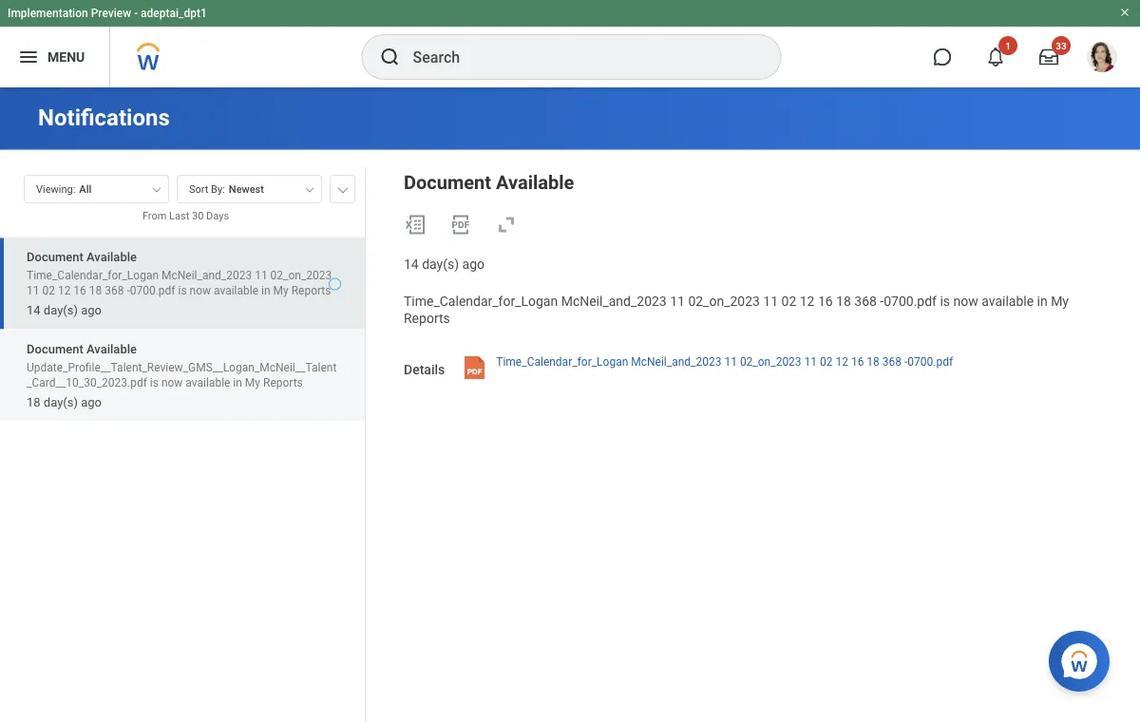 Task type: describe. For each thing, give the bounding box(es) containing it.
last
[[169, 210, 189, 222]]

now inside mcneil_and_2023 11 02_on_2023 11 02 12 16 18 368 -0700.pdf is now available in my reports
[[954, 293, 978, 309]]

33
[[1056, 40, 1067, 51]]

now inside document available time_calendar_for_logan mcneil_and_2023 11 02_on_2023 11 02 12 16 18 368 -0700.pdf is now available in my reports 14 day(s) ago
[[190, 284, 211, 297]]

2 horizontal spatial 02
[[820, 355, 833, 368]]

2 horizontal spatial 12
[[836, 355, 848, 368]]

menu button
[[0, 27, 110, 87]]

tab panel inside notifications main content
[[0, 166, 365, 722]]

reports inside mcneil_and_2023 11 02_on_2023 11 02 12 16 18 368 -0700.pdf is now available in my reports
[[404, 311, 450, 326]]

sort
[[189, 183, 208, 195]]

14 day(s) ago
[[404, 256, 485, 272]]

time_calendar_for_logan inside document available time_calendar_for_logan mcneil_and_2023 11 02_on_2023 11 02 12 16 18 368 -0700.pdf is now available in my reports 14 day(s) ago
[[27, 269, 159, 282]]

days
[[206, 210, 229, 222]]

18 inside document available time_calendar_for_logan mcneil_and_2023 11 02_on_2023 11 02 12 16 18 368 -0700.pdf is now available in my reports 14 day(s) ago
[[89, 284, 102, 297]]

update_profile__talent_review_gms__logan_mcneil__talent
[[27, 360, 337, 374]]

1
[[1005, 40, 1011, 51]]

document available region
[[396, 168, 1102, 273]]

document available time_calendar_for_logan mcneil_and_2023 11 02_on_2023 11 02 12 16 18 368 -0700.pdf is now available in my reports 14 day(s) ago
[[27, 250, 332, 317]]

time_calendar_for_logan mcneil_and_2023 11 02_on_2023 11 02 12 16 18 368 -0700.pdf
[[496, 355, 953, 368]]

time_calendar_for_logan for time_calendar_for_logan
[[404, 293, 558, 309]]

12 inside document available time_calendar_for_logan mcneil_and_2023 11 02_on_2023 11 02 12 16 18 368 -0700.pdf is now available in my reports 14 day(s) ago
[[58, 284, 71, 297]]

document available
[[404, 172, 574, 194]]

adeptai_dpt1
[[141, 7, 207, 20]]

is inside mcneil_and_2023 11 02_on_2023 11 02 12 16 18 368 -0700.pdf is now available in my reports
[[940, 293, 950, 309]]

available inside 'document available update_profile__talent_review_gms__logan_mcneil__talent _card__10_30_2023.pdf is now available in my reports 18 day(s) ago'
[[186, 376, 230, 389]]

14 inside 'document available' region
[[404, 256, 419, 272]]

by:
[[211, 183, 225, 195]]

all
[[79, 183, 91, 195]]

12 inside mcneil_and_2023 11 02_on_2023 11 02 12 16 18 368 -0700.pdf is now available in my reports
[[800, 293, 815, 309]]

search image
[[379, 46, 401, 68]]

16 inside document available time_calendar_for_logan mcneil_and_2023 11 02_on_2023 11 02 12 16 18 368 -0700.pdf is now available in my reports 14 day(s) ago
[[73, 284, 86, 297]]

ago inside document available time_calendar_for_logan mcneil_and_2023 11 02_on_2023 11 02 12 16 18 368 -0700.pdf is now available in my reports 14 day(s) ago
[[81, 303, 102, 317]]

2 vertical spatial 02_on_2023
[[740, 355, 802, 368]]

368 inside document available time_calendar_for_logan mcneil_and_2023 11 02_on_2023 11 02 12 16 18 368 -0700.pdf is now available in my reports 14 day(s) ago
[[105, 284, 124, 297]]

02_on_2023 inside mcneil_and_2023 11 02_on_2023 11 02 12 16 18 368 -0700.pdf is now available in my reports
[[688, 293, 760, 309]]

18 inside mcneil_and_2023 11 02_on_2023 11 02 12 16 18 368 -0700.pdf is now available in my reports
[[836, 293, 851, 309]]

from last 30 days
[[142, 210, 229, 222]]

1 button
[[975, 36, 1018, 78]]

document available update_profile__talent_review_gms__logan_mcneil__talent _card__10_30_2023.pdf is now available in my reports 18 day(s) ago
[[27, 341, 337, 409]]

mcneil_and_2023 inside document available time_calendar_for_logan mcneil_and_2023 11 02_on_2023 11 02 12 16 18 368 -0700.pdf is now available in my reports 14 day(s) ago
[[162, 269, 252, 282]]

newest
[[229, 183, 264, 195]]

available for document available update_profile__talent_review_gms__logan_mcneil__talent _card__10_30_2023.pdf is now available in my reports 18 day(s) ago
[[86, 341, 137, 356]]

available for document available time_calendar_for_logan mcneil_and_2023 11 02_on_2023 11 02 12 16 18 368 -0700.pdf is now available in my reports 14 day(s) ago
[[86, 250, 137, 264]]

reports inside 'document available update_profile__talent_review_gms__logan_mcneil__talent _card__10_30_2023.pdf is now available in my reports 18 day(s) ago'
[[263, 376, 303, 389]]

implementation
[[8, 7, 88, 20]]

implementation preview -   adeptai_dpt1
[[8, 7, 207, 20]]

document for document available
[[404, 172, 491, 194]]

reports inside document available time_calendar_for_logan mcneil_and_2023 11 02_on_2023 11 02 12 16 18 368 -0700.pdf is now available in my reports 14 day(s) ago
[[291, 284, 331, 297]]

is inside document available time_calendar_for_logan mcneil_and_2023 11 02_on_2023 11 02 12 16 18 368 -0700.pdf is now available in my reports 14 day(s) ago
[[178, 284, 187, 297]]

33 button
[[1028, 36, 1071, 78]]

my inside document available time_calendar_for_logan mcneil_and_2023 11 02_on_2023 11 02 12 16 18 368 -0700.pdf is now available in my reports 14 day(s) ago
[[273, 284, 289, 297]]

preview
[[91, 7, 131, 20]]

menu banner
[[0, 0, 1140, 87]]

notifications main content
[[0, 87, 1140, 722]]

justify image
[[17, 46, 40, 68]]

in inside 'document available update_profile__talent_review_gms__logan_mcneil__talent _card__10_30_2023.pdf is now available in my reports 18 day(s) ago'
[[233, 376, 242, 389]]

now inside 'document available update_profile__talent_review_gms__logan_mcneil__talent _card__10_30_2023.pdf is now available in my reports 18 day(s) ago'
[[161, 376, 183, 389]]

available for document available
[[496, 172, 574, 194]]

fullscreen image
[[495, 213, 518, 236]]

time_calendar_for_logan for time_calendar_for_logan mcneil_and_2023 11 02_on_2023 11 02 12 16 18 368 -0700.pdf
[[496, 355, 628, 368]]



Task type: locate. For each thing, give the bounding box(es) containing it.
notifications
[[38, 104, 170, 131]]

now
[[190, 284, 211, 297], [954, 293, 978, 309], [161, 376, 183, 389]]

14 down 'export to excel' icon
[[404, 256, 419, 272]]

ago down view printable version (pdf) image
[[462, 256, 485, 272]]

in inside mcneil_and_2023 11 02_on_2023 11 02 12 16 18 368 -0700.pdf is now available in my reports
[[1037, 293, 1048, 309]]

1 horizontal spatial is
[[178, 284, 187, 297]]

02_on_2023
[[270, 269, 332, 282], [688, 293, 760, 309], [740, 355, 802, 368]]

in
[[261, 284, 270, 297], [1037, 293, 1048, 309], [233, 376, 242, 389]]

1 vertical spatial available
[[86, 250, 137, 264]]

0 horizontal spatial 12
[[58, 284, 71, 297]]

my inside mcneil_and_2023 11 02_on_2023 11 02 12 16 18 368 -0700.pdf is now available in my reports
[[1051, 293, 1069, 309]]

close environment banner image
[[1119, 7, 1131, 18]]

document for document available update_profile__talent_review_gms__logan_mcneil__talent _card__10_30_2023.pdf is now available in my reports 18 day(s) ago
[[27, 341, 83, 356]]

day(s) down view printable version (pdf) image
[[422, 256, 459, 272]]

is inside 'document available update_profile__talent_review_gms__logan_mcneil__talent _card__10_30_2023.pdf is now available in my reports 18 day(s) ago'
[[150, 376, 159, 389]]

0700.pdf inside document available time_calendar_for_logan mcneil_and_2023 11 02_on_2023 11 02 12 16 18 368 -0700.pdf is now available in my reports 14 day(s) ago
[[130, 284, 175, 297]]

1 horizontal spatial 02
[[782, 293, 797, 309]]

mcneil_and_2023
[[162, 269, 252, 282], [561, 293, 667, 309], [631, 355, 722, 368]]

2 vertical spatial ago
[[81, 395, 102, 409]]

- inside menu banner
[[134, 7, 138, 20]]

1 vertical spatial 14
[[27, 303, 40, 317]]

368
[[105, 284, 124, 297], [855, 293, 877, 309], [883, 355, 902, 368]]

export to excel image
[[404, 213, 427, 236]]

0 horizontal spatial now
[[161, 376, 183, 389]]

2 horizontal spatial my
[[1051, 293, 1069, 309]]

18 inside 'document available update_profile__talent_review_gms__logan_mcneil__talent _card__10_30_2023.pdf is now available in my reports 18 day(s) ago'
[[27, 395, 40, 409]]

12
[[58, 284, 71, 297], [800, 293, 815, 309], [836, 355, 848, 368]]

0 vertical spatial document
[[404, 172, 491, 194]]

day(s) inside 'document available update_profile__talent_review_gms__logan_mcneil__talent _card__10_30_2023.pdf is now available in my reports 18 day(s) ago'
[[44, 395, 78, 409]]

reports
[[291, 284, 331, 297], [404, 311, 450, 326], [263, 376, 303, 389]]

2 vertical spatial document
[[27, 341, 83, 356]]

2 vertical spatial reports
[[263, 376, 303, 389]]

1 vertical spatial day(s)
[[44, 303, 78, 317]]

day(s) up _card__10_30_2023.pdf
[[44, 303, 78, 317]]

2 vertical spatial time_calendar_for_logan
[[496, 355, 628, 368]]

1 vertical spatial document
[[27, 250, 83, 264]]

menu
[[48, 49, 85, 65]]

mcneil_and_2023 inside mcneil_and_2023 11 02_on_2023 11 02 12 16 18 368 -0700.pdf is now available in my reports
[[561, 293, 667, 309]]

0 vertical spatial mcneil_and_2023
[[162, 269, 252, 282]]

mcneil_and_2023 11 02_on_2023 11 02 12 16 18 368 -0700.pdf is now available in my reports
[[404, 293, 1072, 326]]

day(s)
[[422, 256, 459, 272], [44, 303, 78, 317], [44, 395, 78, 409]]

0700.pdf inside mcneil_and_2023 11 02_on_2023 11 02 12 16 18 368 -0700.pdf is now available in my reports
[[884, 293, 937, 309]]

ago
[[462, 256, 485, 272], [81, 303, 102, 317], [81, 395, 102, 409]]

available inside document available time_calendar_for_logan mcneil_and_2023 11 02_on_2023 11 02 12 16 18 368 -0700.pdf is now available in my reports 14 day(s) ago
[[214, 284, 259, 297]]

1 horizontal spatial 16
[[818, 293, 833, 309]]

ago inside 'document available' region
[[462, 256, 485, 272]]

document for document available time_calendar_for_logan mcneil_and_2023 11 02_on_2023 11 02 12 16 18 368 -0700.pdf is now available in my reports 14 day(s) ago
[[27, 250, 83, 264]]

16 inside mcneil_and_2023 11 02_on_2023 11 02 12 16 18 368 -0700.pdf is now available in my reports
[[818, 293, 833, 309]]

available inside region
[[496, 172, 574, 194]]

1 vertical spatial mcneil_and_2023
[[561, 293, 667, 309]]

0 vertical spatial time_calendar_for_logan
[[27, 269, 159, 282]]

2 vertical spatial day(s)
[[44, 395, 78, 409]]

1 horizontal spatial 14
[[404, 256, 419, 272]]

2 horizontal spatial 16
[[851, 355, 864, 368]]

14
[[404, 256, 419, 272], [27, 303, 40, 317]]

0700.pdf
[[130, 284, 175, 297], [884, 293, 937, 309], [908, 355, 953, 368]]

available up _card__10_30_2023.pdf
[[86, 341, 137, 356]]

0 vertical spatial ago
[[462, 256, 485, 272]]

viewing: all
[[36, 183, 91, 195]]

time_calendar_for_logan
[[27, 269, 159, 282], [404, 293, 558, 309], [496, 355, 628, 368]]

0 horizontal spatial 02
[[42, 284, 55, 297]]

available
[[496, 172, 574, 194], [86, 250, 137, 264], [86, 341, 137, 356]]

document inside document available time_calendar_for_logan mcneil_and_2023 11 02_on_2023 11 02 12 16 18 368 -0700.pdf is now available in my reports 14 day(s) ago
[[27, 250, 83, 264]]

02
[[42, 284, 55, 297], [782, 293, 797, 309], [820, 355, 833, 368]]

0 horizontal spatial 14
[[27, 303, 40, 317]]

my inside 'document available update_profile__talent_review_gms__logan_mcneil__talent _card__10_30_2023.pdf is now available in my reports 18 day(s) ago'
[[245, 376, 260, 389]]

1 horizontal spatial my
[[273, 284, 289, 297]]

0 vertical spatial 14
[[404, 256, 419, 272]]

more image
[[337, 183, 349, 193]]

document up view printable version (pdf) image
[[404, 172, 491, 194]]

0 vertical spatial day(s)
[[422, 256, 459, 272]]

11
[[255, 269, 268, 282], [27, 284, 39, 297], [670, 293, 685, 309], [763, 293, 778, 309], [724, 355, 737, 368], [804, 355, 817, 368]]

0 horizontal spatial my
[[245, 376, 260, 389]]

18
[[89, 284, 102, 297], [836, 293, 851, 309], [867, 355, 880, 368], [27, 395, 40, 409]]

viewing:
[[36, 183, 75, 195]]

available down all
[[86, 250, 137, 264]]

0 horizontal spatial is
[[150, 376, 159, 389]]

2 horizontal spatial now
[[954, 293, 978, 309]]

day(s) inside document available time_calendar_for_logan mcneil_and_2023 11 02_on_2023 11 02 12 16 18 368 -0700.pdf is now available in my reports 14 day(s) ago
[[44, 303, 78, 317]]

1 horizontal spatial in
[[261, 284, 270, 297]]

14 inside document available time_calendar_for_logan mcneil_and_2023 11 02_on_2023 11 02 12 16 18 368 -0700.pdf is now available in my reports 14 day(s) ago
[[27, 303, 40, 317]]

inbox large image
[[1040, 48, 1059, 67]]

ago inside 'document available update_profile__talent_review_gms__logan_mcneil__talent _card__10_30_2023.pdf is now available in my reports 18 day(s) ago'
[[81, 395, 102, 409]]

document down viewing:
[[27, 250, 83, 264]]

0 horizontal spatial in
[[233, 376, 242, 389]]

0 horizontal spatial 368
[[105, 284, 124, 297]]

sort by: newest
[[189, 183, 264, 195]]

from
[[142, 210, 167, 222]]

2 horizontal spatial is
[[940, 293, 950, 309]]

document
[[404, 172, 491, 194], [27, 250, 83, 264], [27, 341, 83, 356]]

30
[[192, 210, 204, 222]]

available
[[214, 284, 259, 297], [982, 293, 1034, 309], [186, 376, 230, 389]]

-
[[134, 7, 138, 20], [127, 284, 130, 297], [880, 293, 884, 309], [905, 355, 908, 368]]

day(s) inside 'document available' region
[[422, 256, 459, 272]]

inbox items list box
[[0, 237, 365, 722]]

0 vertical spatial reports
[[291, 284, 331, 297]]

details
[[404, 362, 445, 377]]

0 vertical spatial available
[[496, 172, 574, 194]]

available inside 'document available update_profile__talent_review_gms__logan_mcneil__talent _card__10_30_2023.pdf is now available in my reports 18 day(s) ago'
[[86, 341, 137, 356]]

0 vertical spatial 02_on_2023
[[270, 269, 332, 282]]

view printable version (pdf) image
[[449, 213, 472, 236]]

ago up _card__10_30_2023.pdf
[[81, 303, 102, 317]]

available inside document available time_calendar_for_logan mcneil_and_2023 11 02_on_2023 11 02 12 16 18 368 -0700.pdf is now available in my reports 14 day(s) ago
[[86, 250, 137, 264]]

1 horizontal spatial 12
[[800, 293, 815, 309]]

notifications large image
[[986, 48, 1005, 67]]

1 vertical spatial reports
[[404, 311, 450, 326]]

1 vertical spatial 02_on_2023
[[688, 293, 760, 309]]

- inside mcneil_and_2023 11 02_on_2023 11 02 12 16 18 368 -0700.pdf is now available in my reports
[[880, 293, 884, 309]]

2 vertical spatial mcneil_and_2023
[[631, 355, 722, 368]]

_card__10_30_2023.pdf
[[27, 376, 147, 389]]

Search Workday  search field
[[413, 36, 742, 78]]

available up "fullscreen" image
[[496, 172, 574, 194]]

document up _card__10_30_2023.pdf
[[27, 341, 83, 356]]

2 horizontal spatial in
[[1037, 293, 1048, 309]]

in inside document available time_calendar_for_logan mcneil_and_2023 11 02_on_2023 11 02 12 16 18 368 -0700.pdf is now available in my reports 14 day(s) ago
[[261, 284, 270, 297]]

tab panel containing document available
[[0, 166, 365, 722]]

mark read image
[[329, 278, 341, 290]]

2 vertical spatial available
[[86, 341, 137, 356]]

is
[[178, 284, 187, 297], [940, 293, 950, 309], [150, 376, 159, 389]]

ago down _card__10_30_2023.pdf
[[81, 395, 102, 409]]

day(s) down _card__10_30_2023.pdf
[[44, 395, 78, 409]]

0 horizontal spatial 16
[[73, 284, 86, 297]]

tab panel
[[0, 166, 365, 722]]

1 horizontal spatial 368
[[855, 293, 877, 309]]

368 inside mcneil_and_2023 11 02_on_2023 11 02 12 16 18 368 -0700.pdf is now available in my reports
[[855, 293, 877, 309]]

available inside mcneil_and_2023 11 02_on_2023 11 02 12 16 18 368 -0700.pdf is now available in my reports
[[982, 293, 1034, 309]]

document inside 'document available update_profile__talent_review_gms__logan_mcneil__talent _card__10_30_2023.pdf is now available in my reports 18 day(s) ago'
[[27, 341, 83, 356]]

1 horizontal spatial now
[[190, 284, 211, 297]]

2 horizontal spatial 368
[[883, 355, 902, 368]]

16
[[73, 284, 86, 297], [818, 293, 833, 309], [851, 355, 864, 368]]

- inside document available time_calendar_for_logan mcneil_and_2023 11 02_on_2023 11 02 12 16 18 368 -0700.pdf is now available in my reports 14 day(s) ago
[[127, 284, 130, 297]]

my
[[273, 284, 289, 297], [1051, 293, 1069, 309], [245, 376, 260, 389]]

02 inside document available time_calendar_for_logan mcneil_and_2023 11 02_on_2023 11 02 12 16 18 368 -0700.pdf is now available in my reports 14 day(s) ago
[[42, 284, 55, 297]]

profile logan mcneil image
[[1087, 42, 1117, 76]]

02 inside mcneil_and_2023 11 02_on_2023 11 02 12 16 18 368 -0700.pdf is now available in my reports
[[782, 293, 797, 309]]

document inside region
[[404, 172, 491, 194]]

02_on_2023 inside document available time_calendar_for_logan mcneil_and_2023 11 02_on_2023 11 02 12 16 18 368 -0700.pdf is now available in my reports 14 day(s) ago
[[270, 269, 332, 282]]

1 vertical spatial ago
[[81, 303, 102, 317]]

1 vertical spatial time_calendar_for_logan
[[404, 293, 558, 309]]

14 up _card__10_30_2023.pdf
[[27, 303, 40, 317]]



Task type: vqa. For each thing, say whether or not it's contained in the screenshot.
2024 Jun
no



